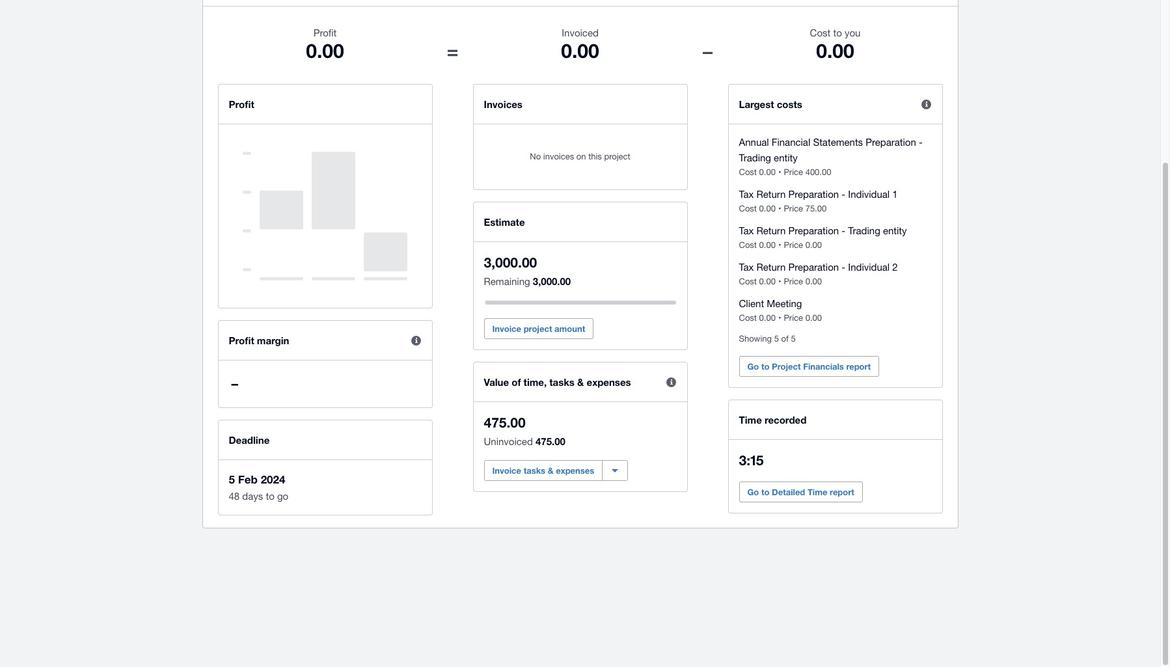Task type: vqa. For each thing, say whether or not it's contained in the screenshot.
banner containing Dashboard
no



Task type: describe. For each thing, give the bounding box(es) containing it.
time recorded
[[739, 414, 807, 426]]

cost inside cost to you 0.00
[[810, 27, 831, 38]]

invoice for invoice tasks & expenses
[[493, 466, 522, 476]]

tax return preparation - trading entity cost 0.00 • price 0.00
[[739, 225, 908, 250]]

project inside button
[[524, 324, 553, 334]]

0 vertical spatial tasks
[[550, 376, 575, 388]]

amount
[[555, 324, 586, 334]]

return for tax return preparation - individual 1
[[757, 189, 786, 200]]

profit margin
[[229, 335, 289, 346]]

days
[[242, 491, 263, 502]]

client
[[739, 298, 765, 309]]

no profit information available image
[[243, 137, 408, 295]]

0.00 inside cost to you 0.00
[[817, 39, 855, 63]]

return for tax return preparation - trading entity
[[757, 225, 786, 236]]

price for tax return preparation - individual 1
[[784, 204, 804, 214]]

- for 1
[[842, 189, 846, 200]]

0 horizontal spatial of
[[512, 376, 521, 388]]

feb
[[238, 473, 258, 486]]

0 horizontal spatial 475.00
[[484, 415, 526, 431]]

expenses inside button
[[556, 466, 595, 476]]

invoiced 0.00
[[562, 27, 600, 63]]

• inside annual financial statements preparation - trading entity cost 0.00 • price 400.00
[[779, 167, 782, 177]]

0.00 inside annual financial statements preparation - trading entity cost 0.00 • price 400.00
[[760, 167, 776, 177]]

tax for tax return preparation - individual 1
[[739, 189, 754, 200]]

go to project financials report
[[748, 361, 871, 372]]

cost inside tax return preparation - individual 1 cost 0.00 • price 75.00
[[739, 204, 757, 214]]

no invoices on this project
[[530, 152, 631, 161]]

to inside 5 feb 2024 48 days to go
[[266, 491, 275, 502]]

0.00 inside tax return preparation - individual 1 cost 0.00 • price 75.00
[[760, 204, 776, 214]]

0 vertical spatial 3,000.00
[[484, 255, 537, 271]]

2
[[893, 262, 898, 273]]

uninvoiced
[[484, 436, 533, 447]]

1 horizontal spatial of
[[782, 334, 789, 344]]

no
[[530, 152, 541, 161]]

• for tax return preparation - individual 1
[[779, 204, 782, 214]]

you
[[845, 27, 861, 38]]

1 vertical spatial profit
[[229, 98, 254, 110]]

entity inside the tax return preparation - trading entity cost 0.00 • price 0.00
[[884, 225, 908, 236]]

report for go to detailed time report
[[830, 487, 855, 498]]

–
[[232, 376, 238, 392]]

time inside button
[[808, 487, 828, 498]]

tax return preparation - individual 1 cost 0.00 • price 75.00
[[739, 189, 898, 214]]

cost inside annual financial statements preparation - trading entity cost 0.00 • price 400.00
[[739, 167, 757, 177]]

detailed
[[772, 487, 806, 498]]

profit 0.00
[[306, 27, 344, 63]]

value
[[484, 376, 509, 388]]

return for tax return preparation - individual 2
[[757, 262, 786, 273]]

475.00 uninvoiced 475.00
[[484, 415, 566, 447]]

invoice project amount
[[493, 324, 586, 334]]

- inside annual financial statements preparation - trading entity cost 0.00 • price 400.00
[[919, 137, 923, 148]]

0 vertical spatial project
[[605, 152, 631, 161]]

1 vertical spatial 3,000.00
[[533, 275, 571, 287]]

annual financial statements preparation - trading entity cost 0.00 • price 400.00
[[739, 137, 923, 177]]

1
[[893, 189, 898, 200]]

1 horizontal spatial 5
[[775, 334, 779, 344]]

=
[[447, 39, 459, 63]]

48
[[229, 491, 240, 502]]

go to detailed time report button
[[739, 482, 863, 503]]

• inside client meeting cost 0.00 • price 0.00
[[779, 313, 782, 323]]

costs
[[777, 98, 803, 110]]

1 horizontal spatial &
[[578, 376, 584, 388]]

go to project financials report button
[[739, 356, 880, 377]]

preparation for entity
[[789, 225, 839, 236]]

invoice tasks & expenses
[[493, 466, 595, 476]]

this
[[589, 152, 602, 161]]

go for go to detailed time report
[[748, 487, 760, 498]]

3:15
[[739, 453, 764, 469]]

go for go to project financials report
[[748, 361, 760, 372]]

preparation for 1
[[789, 189, 839, 200]]

largest
[[739, 98, 775, 110]]

largest costs
[[739, 98, 803, 110]]

price for tax return preparation - trading entity
[[784, 240, 804, 250]]

• for tax return preparation - individual 2
[[779, 277, 782, 287]]

1 horizontal spatial 475.00
[[536, 436, 566, 447]]

price for tax return preparation - individual 2
[[784, 277, 804, 287]]

invoices
[[544, 152, 575, 161]]

to for time
[[762, 487, 770, 498]]

financials
[[804, 361, 844, 372]]

go
[[277, 491, 289, 502]]

2024
[[261, 473, 286, 486]]

cost to you 0.00
[[810, 27, 861, 63]]



Task type: locate. For each thing, give the bounding box(es) containing it.
5 feb 2024 48 days to go
[[229, 473, 289, 502]]

1 vertical spatial project
[[524, 324, 553, 334]]

• up 'meeting'
[[779, 277, 782, 287]]

−
[[702, 39, 714, 63]]

2 go from the top
[[748, 487, 760, 498]]

recorded
[[765, 414, 807, 426]]

3,000.00 up the remaining
[[484, 255, 537, 271]]

tasks
[[550, 376, 575, 388], [524, 466, 546, 476]]

more info image for profit margin
[[403, 328, 429, 354]]

0 horizontal spatial &
[[548, 466, 554, 476]]

time left recorded
[[739, 414, 762, 426]]

• inside tax return preparation - individual 1 cost 0.00 • price 75.00
[[779, 204, 782, 214]]

price up 'meeting'
[[784, 277, 804, 287]]

margin
[[257, 335, 289, 346]]

tax
[[739, 189, 754, 200], [739, 225, 754, 236], [739, 262, 754, 273]]

return up 'meeting'
[[757, 262, 786, 273]]

1 vertical spatial expenses
[[556, 466, 595, 476]]

1 vertical spatial &
[[548, 466, 554, 476]]

return inside tax return preparation - individual 1 cost 0.00 • price 75.00
[[757, 189, 786, 200]]

1 horizontal spatial time
[[808, 487, 828, 498]]

price inside tax return preparation - individual 1 cost 0.00 • price 75.00
[[784, 204, 804, 214]]

1 vertical spatial time
[[808, 487, 828, 498]]

preparation inside annual financial statements preparation - trading entity cost 0.00 • price 400.00
[[866, 137, 917, 148]]

invoice inside 'invoice tasks & expenses' button
[[493, 466, 522, 476]]

to for financials
[[762, 361, 770, 372]]

to for 0.00
[[834, 27, 843, 38]]

- for entity
[[842, 225, 846, 236]]

invoice down uninvoiced
[[493, 466, 522, 476]]

preparation down 75.00
[[789, 225, 839, 236]]

5 • from the top
[[779, 313, 782, 323]]

time,
[[524, 376, 547, 388]]

0 vertical spatial &
[[578, 376, 584, 388]]

of
[[782, 334, 789, 344], [512, 376, 521, 388]]

0 vertical spatial entity
[[774, 152, 798, 163]]

• down financial
[[779, 167, 782, 177]]

2 horizontal spatial 5
[[791, 334, 796, 344]]

- inside tax return preparation - individual 2 cost 0.00 • price 0.00
[[842, 262, 846, 273]]

3,000.00
[[484, 255, 537, 271], [533, 275, 571, 287]]

tax inside tax return preparation - individual 1 cost 0.00 • price 75.00
[[739, 189, 754, 200]]

1 vertical spatial entity
[[884, 225, 908, 236]]

entity
[[774, 152, 798, 163], [884, 225, 908, 236]]

3 tax from the top
[[739, 262, 754, 273]]

invoice inside 'invoice project amount' button
[[493, 324, 522, 334]]

profit inside profit 0.00
[[314, 27, 337, 38]]

price inside annual financial statements preparation - trading entity cost 0.00 • price 400.00
[[784, 167, 804, 177]]

0.00
[[306, 39, 344, 63], [562, 39, 600, 63], [817, 39, 855, 63], [760, 167, 776, 177], [760, 204, 776, 214], [760, 240, 776, 250], [806, 240, 822, 250], [760, 277, 776, 287], [806, 277, 822, 287], [760, 313, 776, 323], [806, 313, 822, 323]]

meeting
[[767, 298, 803, 309]]

report right 'detailed'
[[830, 487, 855, 498]]

cost inside client meeting cost 0.00 • price 0.00
[[739, 313, 757, 323]]

to left project at the right bottom of page
[[762, 361, 770, 372]]

showing 5 of 5
[[739, 334, 796, 344]]

tax inside the tax return preparation - trading entity cost 0.00 • price 0.00
[[739, 225, 754, 236]]

price left 75.00
[[784, 204, 804, 214]]

to left 'detailed'
[[762, 487, 770, 498]]

report for go to project financials report
[[847, 361, 871, 372]]

price inside client meeting cost 0.00 • price 0.00
[[784, 313, 804, 323]]

0 vertical spatial more info image
[[914, 91, 940, 117]]

to left you
[[834, 27, 843, 38]]

0 horizontal spatial entity
[[774, 152, 798, 163]]

individual for 1
[[849, 189, 890, 200]]

1 go from the top
[[748, 361, 760, 372]]

expenses
[[587, 376, 631, 388], [556, 466, 595, 476]]

profit for margin
[[229, 335, 254, 346]]

2 vertical spatial profit
[[229, 335, 254, 346]]

0 vertical spatial trading
[[739, 152, 772, 163]]

annual
[[739, 137, 769, 148]]

showing
[[739, 334, 772, 344]]

1 vertical spatial 475.00
[[536, 436, 566, 447]]

4 • from the top
[[779, 277, 782, 287]]

preparation inside the tax return preparation - trading entity cost 0.00 • price 0.00
[[789, 225, 839, 236]]

invoice for invoice project amount
[[493, 324, 522, 334]]

• inside the tax return preparation - trading entity cost 0.00 • price 0.00
[[779, 240, 782, 250]]

individual for 2
[[849, 262, 890, 273]]

tax for tax return preparation - trading entity
[[739, 225, 754, 236]]

5 up project at the right bottom of page
[[791, 334, 796, 344]]

expenses down 475.00 uninvoiced 475.00
[[556, 466, 595, 476]]

- inside tax return preparation - individual 1 cost 0.00 • price 75.00
[[842, 189, 846, 200]]

4 price from the top
[[784, 277, 804, 287]]

5 right showing
[[775, 334, 779, 344]]

trading inside annual financial statements preparation - trading entity cost 0.00 • price 400.00
[[739, 152, 772, 163]]

price left 400.00
[[784, 167, 804, 177]]

of up project at the right bottom of page
[[782, 334, 789, 344]]

2 vertical spatial return
[[757, 262, 786, 273]]

400.00
[[806, 167, 832, 177]]

return inside the tax return preparation - trading entity cost 0.00 • price 0.00
[[757, 225, 786, 236]]

1 horizontal spatial trading
[[849, 225, 881, 236]]

0 horizontal spatial trading
[[739, 152, 772, 163]]

5 price from the top
[[784, 313, 804, 323]]

1 vertical spatial tax
[[739, 225, 754, 236]]

1 return from the top
[[757, 189, 786, 200]]

•
[[779, 167, 782, 177], [779, 204, 782, 214], [779, 240, 782, 250], [779, 277, 782, 287], [779, 313, 782, 323]]

&
[[578, 376, 584, 388], [548, 466, 554, 476]]

price inside the tax return preparation - trading entity cost 0.00 • price 0.00
[[784, 240, 804, 250]]

to
[[834, 27, 843, 38], [762, 361, 770, 372], [762, 487, 770, 498], [266, 491, 275, 502]]

individual inside tax return preparation - individual 1 cost 0.00 • price 75.00
[[849, 189, 890, 200]]

5 inside 5 feb 2024 48 days to go
[[229, 473, 235, 486]]

2 return from the top
[[757, 225, 786, 236]]

1 tax from the top
[[739, 189, 754, 200]]

1 horizontal spatial tasks
[[550, 376, 575, 388]]

& inside 'invoice tasks & expenses' button
[[548, 466, 554, 476]]

entity down financial
[[774, 152, 798, 163]]

financial
[[772, 137, 811, 148]]

entity inside annual financial statements preparation - trading entity cost 0.00 • price 400.00
[[774, 152, 798, 163]]

time
[[739, 414, 762, 426], [808, 487, 828, 498]]

cost
[[810, 27, 831, 38], [739, 167, 757, 177], [739, 204, 757, 214], [739, 240, 757, 250], [739, 277, 757, 287], [739, 313, 757, 323]]

return down tax return preparation - individual 1 cost 0.00 • price 75.00
[[757, 225, 786, 236]]

- for 2
[[842, 262, 846, 273]]

go down 3:15
[[748, 487, 760, 498]]

1 vertical spatial return
[[757, 225, 786, 236]]

475.00 up 'invoice tasks & expenses' button
[[536, 436, 566, 447]]

to inside cost to you 0.00
[[834, 27, 843, 38]]

1 horizontal spatial entity
[[884, 225, 908, 236]]

preparation down the tax return preparation - trading entity cost 0.00 • price 0.00
[[789, 262, 839, 273]]

0 vertical spatial invoice
[[493, 324, 522, 334]]

client meeting cost 0.00 • price 0.00
[[739, 298, 822, 323]]

& down 475.00 uninvoiced 475.00
[[548, 466, 554, 476]]

0 horizontal spatial project
[[524, 324, 553, 334]]

0 vertical spatial tax
[[739, 189, 754, 200]]

go to detailed time report
[[748, 487, 855, 498]]

1 invoice from the top
[[493, 324, 522, 334]]

1 vertical spatial individual
[[849, 262, 890, 273]]

trading inside the tax return preparation - trading entity cost 0.00 • price 0.00
[[849, 225, 881, 236]]

• down 'meeting'
[[779, 313, 782, 323]]

475.00 up uninvoiced
[[484, 415, 526, 431]]

tax inside tax return preparation - individual 2 cost 0.00 • price 0.00
[[739, 262, 754, 273]]

expenses left more info image
[[587, 376, 631, 388]]

2 tax from the top
[[739, 225, 754, 236]]

3 • from the top
[[779, 240, 782, 250]]

report
[[847, 361, 871, 372], [830, 487, 855, 498]]

invoiced
[[562, 27, 599, 38]]

tasks inside button
[[524, 466, 546, 476]]

trading down tax return preparation - individual 1 cost 0.00 • price 75.00
[[849, 225, 881, 236]]

3,000.00 right the remaining
[[533, 275, 571, 287]]

deadline
[[229, 434, 270, 446]]

3 price from the top
[[784, 240, 804, 250]]

& right time,
[[578, 376, 584, 388]]

tasks right time,
[[550, 376, 575, 388]]

entity up 2
[[884, 225, 908, 236]]

0 vertical spatial profit
[[314, 27, 337, 38]]

5 left the feb
[[229, 473, 235, 486]]

• up tax return preparation - individual 2 cost 0.00 • price 0.00
[[779, 240, 782, 250]]

trading
[[739, 152, 772, 163], [849, 225, 881, 236]]

0 vertical spatial return
[[757, 189, 786, 200]]

more info image
[[914, 91, 940, 117], [403, 328, 429, 354]]

0 vertical spatial 475.00
[[484, 415, 526, 431]]

1 • from the top
[[779, 167, 782, 177]]

• inside tax return preparation - individual 2 cost 0.00 • price 0.00
[[779, 277, 782, 287]]

invoices
[[484, 98, 523, 110]]

0 vertical spatial time
[[739, 414, 762, 426]]

trading down annual on the top right of the page
[[739, 152, 772, 163]]

1 horizontal spatial more info image
[[914, 91, 940, 117]]

tax for tax return preparation - individual 2
[[739, 262, 754, 273]]

1 vertical spatial report
[[830, 487, 855, 498]]

return inside tax return preparation - individual 2 cost 0.00 • price 0.00
[[757, 262, 786, 273]]

more info image for largest costs
[[914, 91, 940, 117]]

time right 'detailed'
[[808, 487, 828, 498]]

3,000.00 remaining 3,000.00
[[484, 255, 571, 287]]

2 vertical spatial tax
[[739, 262, 754, 273]]

individual left 2
[[849, 262, 890, 273]]

0 vertical spatial of
[[782, 334, 789, 344]]

invoice down the remaining
[[493, 324, 522, 334]]

3 return from the top
[[757, 262, 786, 273]]

-
[[919, 137, 923, 148], [842, 189, 846, 200], [842, 225, 846, 236], [842, 262, 846, 273]]

preparation inside tax return preparation - individual 2 cost 0.00 • price 0.00
[[789, 262, 839, 273]]

2 individual from the top
[[849, 262, 890, 273]]

cost inside the tax return preparation - trading entity cost 0.00 • price 0.00
[[739, 240, 757, 250]]

individual inside tax return preparation - individual 2 cost 0.00 • price 0.00
[[849, 262, 890, 273]]

0 horizontal spatial time
[[739, 414, 762, 426]]

475.00
[[484, 415, 526, 431], [536, 436, 566, 447]]

0 horizontal spatial tasks
[[524, 466, 546, 476]]

price down 'meeting'
[[784, 313, 804, 323]]

tax return preparation - individual 2 cost 0.00 • price 0.00
[[739, 262, 898, 287]]

1 individual from the top
[[849, 189, 890, 200]]

project
[[605, 152, 631, 161], [524, 324, 553, 334]]

project right the this
[[605, 152, 631, 161]]

0 horizontal spatial 5
[[229, 473, 235, 486]]

1 horizontal spatial project
[[605, 152, 631, 161]]

cost inside tax return preparation - individual 2 cost 0.00 • price 0.00
[[739, 277, 757, 287]]

price up tax return preparation - individual 2 cost 0.00 • price 0.00
[[784, 240, 804, 250]]

1 price from the top
[[784, 167, 804, 177]]

to left go
[[266, 491, 275, 502]]

preparation
[[866, 137, 917, 148], [789, 189, 839, 200], [789, 225, 839, 236], [789, 262, 839, 273]]

0 vertical spatial expenses
[[587, 376, 631, 388]]

2 price from the top
[[784, 204, 804, 214]]

individual
[[849, 189, 890, 200], [849, 262, 890, 273]]

profit
[[314, 27, 337, 38], [229, 98, 254, 110], [229, 335, 254, 346]]

0 vertical spatial go
[[748, 361, 760, 372]]

tasks down uninvoiced
[[524, 466, 546, 476]]

invoice project amount button
[[484, 318, 594, 339]]

preparation inside tax return preparation - individual 1 cost 0.00 • price 75.00
[[789, 189, 839, 200]]

invoice tasks & expenses button
[[484, 460, 603, 481]]

report right financials
[[847, 361, 871, 372]]

profit for 0.00
[[314, 27, 337, 38]]

1 vertical spatial trading
[[849, 225, 881, 236]]

of left time,
[[512, 376, 521, 388]]

estimate
[[484, 216, 525, 228]]

return down annual on the top right of the page
[[757, 189, 786, 200]]

return
[[757, 189, 786, 200], [757, 225, 786, 236], [757, 262, 786, 273]]

0 vertical spatial individual
[[849, 189, 890, 200]]

go down showing
[[748, 361, 760, 372]]

1 vertical spatial of
[[512, 376, 521, 388]]

2 invoice from the top
[[493, 466, 522, 476]]

75.00
[[806, 204, 827, 214]]

value of time, tasks & expenses
[[484, 376, 631, 388]]

on
[[577, 152, 586, 161]]

price
[[784, 167, 804, 177], [784, 204, 804, 214], [784, 240, 804, 250], [784, 277, 804, 287], [784, 313, 804, 323]]

preparation up 75.00
[[789, 189, 839, 200]]

2 • from the top
[[779, 204, 782, 214]]

1 vertical spatial go
[[748, 487, 760, 498]]

• for tax return preparation - trading entity
[[779, 240, 782, 250]]

preparation up 1
[[866, 137, 917, 148]]

invoice
[[493, 324, 522, 334], [493, 466, 522, 476]]

remaining
[[484, 276, 531, 287]]

project
[[772, 361, 801, 372]]

project left amount
[[524, 324, 553, 334]]

statements
[[814, 137, 864, 148]]

0 vertical spatial report
[[847, 361, 871, 372]]

- inside the tax return preparation - trading entity cost 0.00 • price 0.00
[[842, 225, 846, 236]]

individual left 1
[[849, 189, 890, 200]]

go
[[748, 361, 760, 372], [748, 487, 760, 498]]

• left 75.00
[[779, 204, 782, 214]]

preparation for 2
[[789, 262, 839, 273]]

1 vertical spatial tasks
[[524, 466, 546, 476]]

1 vertical spatial invoice
[[493, 466, 522, 476]]

1 vertical spatial more info image
[[403, 328, 429, 354]]

0 horizontal spatial more info image
[[403, 328, 429, 354]]

5
[[775, 334, 779, 344], [791, 334, 796, 344], [229, 473, 235, 486]]

price inside tax return preparation - individual 2 cost 0.00 • price 0.00
[[784, 277, 804, 287]]

more info image
[[659, 369, 685, 395]]



